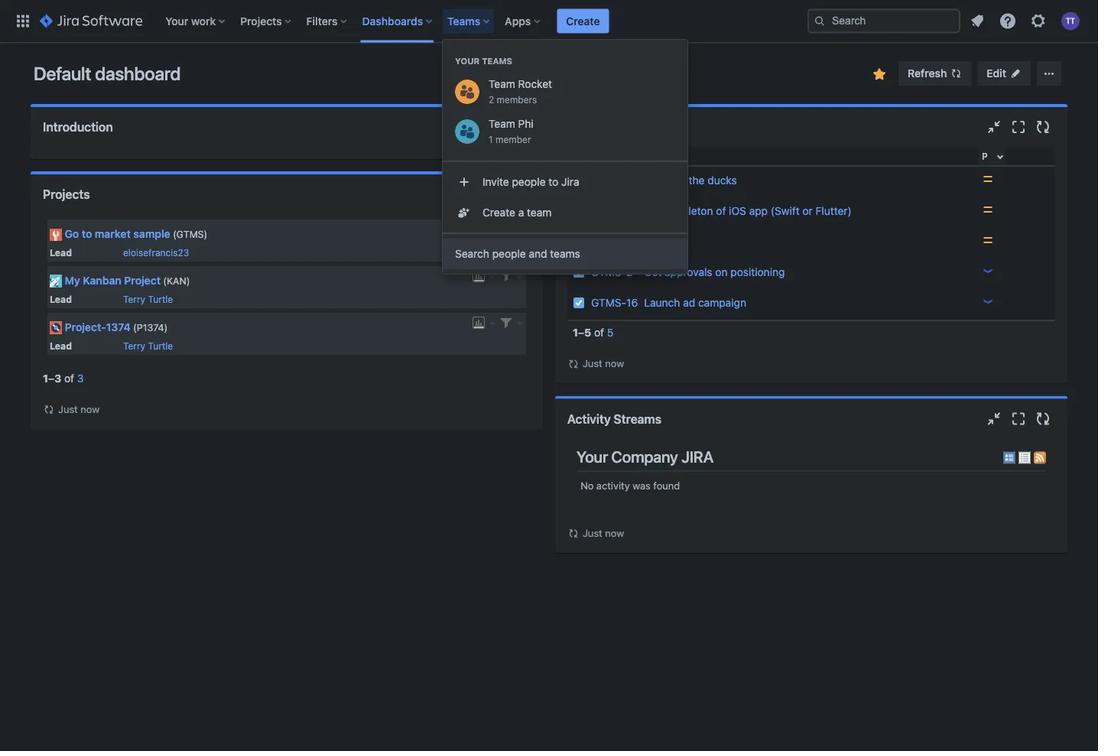 Task type: describe. For each thing, give the bounding box(es) containing it.
ducks
[[708, 174, 737, 187]]

kanban
[[83, 274, 121, 286]]

notifications image
[[969, 12, 987, 30]]

1 for 1 – 5 of 5
[[573, 326, 578, 339]]

gtms-2
[[591, 266, 633, 278]]

an arrow curved in a circular way on the button that refreshes the dashboard image for 1 – 3 of 3
[[43, 404, 55, 416]]

maximize assigned to me image
[[1010, 118, 1028, 136]]

search people and teams button
[[443, 239, 688, 269]]

help image
[[999, 12, 1018, 30]]

low image for get approvals on positioning
[[982, 265, 995, 277]]

group containing invite people to jira
[[443, 161, 688, 233]]

jira
[[682, 448, 714, 466]]

banner containing your work
[[0, 0, 1099, 43]]

refresh button
[[899, 61, 972, 86]]

now for projects
[[81, 403, 100, 415]]

to inside button
[[549, 176, 559, 188]]

teams
[[550, 247, 581, 260]]

and
[[529, 247, 547, 260]]

x
[[673, 235, 680, 248]]

invite people to jira button
[[443, 167, 688, 197]]

dashboard
[[95, 63, 181, 84]]

minimize assigned to me image
[[985, 118, 1004, 136]]

terry turtle for project
[[123, 294, 173, 305]]

gtms-2 link
[[591, 266, 633, 278]]

on
[[716, 266, 728, 278]]

terry turtle link for project
[[123, 294, 173, 305]]

(p1374)
[[133, 322, 168, 333]]

minimize activity streams image
[[985, 410, 1004, 428]]

1 5 from the left
[[585, 326, 592, 339]]

2 medium image from the top
[[982, 204, 995, 216]]

build skeleton of ios app (swift or flutter) link
[[644, 205, 852, 217]]

star default dashboard image
[[871, 65, 889, 83]]

your company jira
[[577, 448, 714, 466]]

get approvals on positioning
[[644, 266, 785, 278]]

an arrow curved in a circular way on the button that refreshes the dashboard image for 1 – 5 of 5
[[568, 358, 580, 370]]

just inside assigned to me region
[[583, 358, 603, 369]]

team for team phi
[[489, 117, 516, 130]]

search
[[455, 247, 490, 260]]

get approvals on positioning link
[[644, 266, 785, 278]]

p
[[982, 151, 988, 161]]

was
[[633, 480, 651, 491]]

invite people to jira
[[483, 176, 580, 188]]

your for your teams
[[455, 56, 480, 66]]

project-1374 link
[[65, 320, 131, 333]]

apps button
[[500, 9, 546, 33]]

task image for gtms-2
[[573, 266, 585, 278]]

team phi image
[[455, 119, 480, 144]]

of for 1 – 3 of 3
[[64, 372, 74, 385]]

skeleton
[[672, 205, 713, 217]]

activity
[[597, 480, 630, 491]]

(swift
[[771, 205, 800, 217]]

dashboards
[[362, 15, 423, 27]]

refresh projects image
[[510, 185, 528, 204]]

team phi 1 member
[[489, 117, 534, 145]]

issue
[[644, 235, 670, 248]]

create for create
[[566, 15, 600, 27]]

just now for activity streams
[[583, 527, 624, 539]]

0 horizontal spatial 3
[[54, 372, 61, 385]]

filters button
[[302, 9, 353, 33]]

your teams
[[455, 56, 513, 66]]

teams inside popup button
[[448, 15, 481, 27]]

5 link
[[607, 326, 614, 339]]

your teams group
[[443, 40, 688, 156]]

key
[[591, 151, 608, 161]]

invite
[[483, 176, 509, 188]]

now inside assigned to me region
[[605, 358, 624, 369]]

create a team
[[483, 206, 552, 219]]

16
[[627, 296, 638, 309]]

lead for project-1374
[[50, 341, 72, 351]]

edit icon image
[[1010, 67, 1022, 80]]

filters
[[307, 15, 338, 27]]

sample
[[133, 227, 170, 240]]

maximize activity streams image
[[1010, 410, 1028, 428]]

work
[[191, 15, 216, 27]]

an arrow curved in a circular way on the button that refreshes the dashboard image
[[568, 527, 580, 540]]

2 inside assigned to me region
[[627, 266, 633, 278]]

team for team rocket
[[489, 78, 516, 90]]

launch
[[644, 296, 680, 309]]

no activity was found
[[581, 480, 680, 491]]

task image for gtms-16
[[573, 297, 585, 309]]

2 inside the team rocket 2 members
[[489, 94, 494, 105]]

market
[[95, 227, 131, 240]]

1 – 5 of 5
[[573, 326, 614, 339]]

team rocket image
[[455, 80, 480, 104]]

low image for launch ad campaign
[[982, 295, 995, 308]]

edit link
[[978, 61, 1031, 86]]

build skeleton of ios app (swift or flutter)
[[644, 205, 852, 217]]

your work button
[[161, 9, 231, 33]]

of for 1 – 5 of 5
[[594, 326, 604, 339]]

search image
[[814, 15, 826, 27]]

invite people to jira image
[[455, 173, 474, 191]]

refresh activity streams image
[[1034, 410, 1053, 428]]

edit
[[987, 67, 1007, 80]]

just now inside assigned to me region
[[583, 358, 624, 369]]

1 inside team phi 1 member
[[489, 134, 493, 145]]

launch ad campaign link
[[644, 296, 747, 309]]

0 horizontal spatial projects
[[43, 187, 90, 202]]

teams button
[[443, 9, 496, 33]]

dashboards button
[[358, 9, 438, 33]]

p1374-3 link
[[591, 235, 633, 248]]

ios
[[729, 205, 747, 217]]

lead for go to market sample
[[50, 247, 72, 258]]

build
[[644, 205, 669, 217]]

project-1374 (p1374)
[[65, 320, 168, 333]]

search people and teams
[[455, 247, 581, 260]]



Task type: vqa. For each thing, say whether or not it's contained in the screenshot.
the leftmost Create
yes



Task type: locate. For each thing, give the bounding box(es) containing it.
1 horizontal spatial teams
[[482, 56, 513, 66]]

team inside team phi 1 member
[[489, 117, 516, 130]]

turtle for project
[[148, 294, 173, 305]]

0 vertical spatial medium image
[[982, 173, 995, 185]]

minimize projects image
[[485, 185, 503, 204]]

3 left 3 link
[[54, 372, 61, 385]]

just
[[583, 358, 603, 369], [58, 403, 78, 415], [583, 527, 603, 539]]

people left and
[[492, 247, 526, 260]]

found
[[654, 480, 680, 491]]

– for 3
[[48, 372, 54, 385]]

your up no
[[577, 448, 608, 466]]

1 horizontal spatial 3
[[77, 372, 84, 385]]

maximize introduction image
[[485, 118, 503, 136]]

teams up the team rocket 2 members
[[482, 56, 513, 66]]

people inside invite people to jira button
[[512, 176, 546, 188]]

lead down 'my'
[[50, 294, 72, 305]]

1374
[[106, 320, 131, 333]]

terry turtle link down (p1374)
[[123, 341, 173, 351]]

a
[[519, 206, 524, 219]]

company
[[612, 448, 678, 466]]

team
[[527, 206, 552, 219]]

1 terry from the top
[[123, 294, 145, 305]]

task image down "teams"
[[573, 266, 585, 278]]

1 vertical spatial an arrow curved in a circular way on the button that refreshes the dashboard image
[[43, 404, 55, 416]]

just now down 3 link
[[58, 403, 100, 415]]

to
[[549, 176, 559, 188], [82, 227, 92, 240]]

task image left p1374-
[[573, 236, 585, 248]]

0 vertical spatial now
[[605, 358, 624, 369]]

your for your work
[[165, 15, 188, 27]]

befriend
[[644, 174, 686, 187]]

just for activity streams
[[583, 527, 603, 539]]

3 link
[[77, 372, 84, 385]]

1 vertical spatial of
[[594, 326, 604, 339]]

0 horizontal spatial 2
[[489, 94, 494, 105]]

1 left 3 link
[[43, 372, 48, 385]]

team
[[489, 78, 516, 90], [489, 117, 516, 130]]

5 down 'gtms-16' link
[[607, 326, 614, 339]]

now down 3 link
[[81, 403, 100, 415]]

– for 5
[[578, 326, 585, 339]]

now down 5 "link"
[[605, 358, 624, 369]]

just inside projects region
[[58, 403, 78, 415]]

0 horizontal spatial to
[[82, 227, 92, 240]]

0 vertical spatial an arrow curved in a circular way on the button that refreshes the dashboard image
[[568, 358, 580, 370]]

0 vertical spatial 2
[[489, 94, 494, 105]]

2 task image from the top
[[573, 297, 585, 309]]

0 vertical spatial just now
[[583, 358, 624, 369]]

3 medium image from the top
[[982, 234, 995, 246]]

summary
[[644, 151, 686, 161]]

refresh assigned to me image
[[1034, 118, 1053, 136]]

jira software image
[[40, 12, 142, 30], [40, 12, 142, 30]]

more dashboard actions image
[[1040, 64, 1059, 83]]

0 horizontal spatial –
[[48, 372, 54, 385]]

– inside assigned to me region
[[578, 326, 585, 339]]

0 vertical spatial projects
[[240, 15, 282, 27]]

1 horizontal spatial of
[[594, 326, 604, 339]]

an arrow curved in a circular way on the button that refreshes the dashboard image inside projects region
[[43, 404, 55, 416]]

approvals
[[665, 266, 713, 278]]

terry for (p1374)
[[123, 341, 145, 351]]

0 horizontal spatial create
[[483, 206, 516, 219]]

1 vertical spatial –
[[48, 372, 54, 385]]

issue x link
[[644, 235, 680, 248]]

your for your company jira
[[577, 448, 608, 466]]

1 inside assigned to me region
[[573, 326, 578, 339]]

gtms-16 launch ad campaign
[[591, 296, 747, 309]]

default
[[34, 63, 91, 84]]

ad
[[683, 296, 696, 309]]

2 terry from the top
[[123, 341, 145, 351]]

1 lead from the top
[[50, 247, 72, 258]]

just now for projects
[[58, 403, 100, 415]]

t
[[573, 151, 579, 161]]

no
[[581, 480, 594, 491]]

create inside "button"
[[483, 206, 516, 219]]

5
[[585, 326, 592, 339], [607, 326, 614, 339]]

gtms-
[[591, 266, 627, 278], [591, 296, 627, 309]]

2 vertical spatial 1
[[43, 372, 48, 385]]

phi
[[518, 117, 534, 130]]

0 vertical spatial turtle
[[148, 294, 173, 305]]

apps
[[505, 15, 531, 27]]

1 vertical spatial low image
[[982, 295, 995, 308]]

1 vertical spatial projects
[[43, 187, 90, 202]]

0 vertical spatial of
[[716, 205, 726, 217]]

just right an arrow curved in a circular way on the button that refreshes the dashboard icon
[[583, 527, 603, 539]]

–
[[578, 326, 585, 339], [48, 372, 54, 385]]

just for projects
[[58, 403, 78, 415]]

project
[[124, 274, 161, 286]]

1 left 5 "link"
[[573, 326, 578, 339]]

an arrow curved in a circular way on the button that refreshes the dashboard image down 1 – 3 of 3
[[43, 404, 55, 416]]

projects up go
[[43, 187, 90, 202]]

1 vertical spatial task image
[[573, 297, 585, 309]]

go to market sample link
[[65, 227, 170, 240]]

flutter)
[[816, 205, 852, 217]]

refresh
[[908, 67, 947, 80]]

now inside projects region
[[81, 403, 100, 415]]

activity streams region
[[568, 439, 1056, 541]]

terry for project
[[123, 294, 145, 305]]

an arrow curved in a circular way on the button that refreshes the dashboard image down 1 – 5 of 5
[[568, 358, 580, 370]]

1 vertical spatial now
[[81, 403, 100, 415]]

1 horizontal spatial create
[[566, 15, 600, 27]]

of left 5 "link"
[[594, 326, 604, 339]]

terry turtle link for (p1374)
[[123, 341, 173, 351]]

introduction
[[43, 120, 113, 134]]

1 terry turtle link from the top
[[123, 294, 173, 305]]

your inside group
[[455, 56, 480, 66]]

1
[[489, 134, 493, 145], [573, 326, 578, 339], [43, 372, 48, 385]]

5 left 5 "link"
[[585, 326, 592, 339]]

task image for p1374-3
[[573, 236, 585, 248]]

2 horizontal spatial 1
[[573, 326, 578, 339]]

just now inside activity streams region
[[583, 527, 624, 539]]

create right apps dropdown button
[[566, 15, 600, 27]]

1 horizontal spatial –
[[578, 326, 585, 339]]

settings image
[[1030, 12, 1048, 30]]

1 vertical spatial create
[[483, 206, 516, 219]]

gtms- down p1374-
[[591, 266, 627, 278]]

0 horizontal spatial an arrow curved in a circular way on the button that refreshes the dashboard image
[[43, 404, 55, 416]]

befriend the ducks
[[644, 174, 737, 187]]

create button
[[557, 9, 609, 33]]

1 vertical spatial terry turtle
[[123, 341, 173, 351]]

0 vertical spatial low image
[[982, 265, 995, 277]]

people up a
[[512, 176, 546, 188]]

0 vertical spatial people
[[512, 176, 546, 188]]

1 vertical spatial gtms-
[[591, 296, 627, 309]]

1 vertical spatial teams
[[482, 56, 513, 66]]

members
[[497, 94, 537, 105]]

1 horizontal spatial 2
[[627, 266, 633, 278]]

lead for my kanban project
[[50, 294, 72, 305]]

my kanban project link
[[65, 274, 161, 286]]

2 vertical spatial just
[[583, 527, 603, 539]]

of left 3 link
[[64, 372, 74, 385]]

2 low image from the top
[[982, 295, 995, 308]]

create a team button
[[443, 197, 688, 228]]

2 vertical spatial of
[[64, 372, 74, 385]]

2 5 from the left
[[607, 326, 614, 339]]

1 vertical spatial just now
[[58, 403, 100, 415]]

gtms- for 16
[[591, 296, 627, 309]]

1 medium image from the top
[[982, 173, 995, 185]]

projects inside "dropdown button"
[[240, 15, 282, 27]]

refresh introduction image
[[510, 118, 528, 136]]

task image down t
[[573, 174, 585, 187]]

2 lead from the top
[[50, 294, 72, 305]]

0 vertical spatial your
[[165, 15, 188, 27]]

terry down my kanban project (kan) in the top of the page
[[123, 294, 145, 305]]

0 vertical spatial just
[[583, 358, 603, 369]]

1 horizontal spatial an arrow curved in a circular way on the button that refreshes the dashboard image
[[568, 358, 580, 370]]

your inside dropdown button
[[165, 15, 188, 27]]

1 task image from the top
[[573, 174, 585, 187]]

streams
[[614, 412, 662, 426]]

1 vertical spatial team
[[489, 117, 516, 130]]

terry
[[123, 294, 145, 305], [123, 341, 145, 351]]

team up member
[[489, 117, 516, 130]]

1 – 3 of 3
[[43, 372, 84, 385]]

0 vertical spatial lead
[[50, 247, 72, 258]]

Search field
[[808, 9, 961, 33]]

1 task image from the top
[[573, 266, 585, 278]]

now right an arrow curved in a circular way on the button that refreshes the dashboard icon
[[605, 527, 624, 539]]

now
[[605, 358, 624, 369], [81, 403, 100, 415], [605, 527, 624, 539]]

2 turtle from the top
[[148, 341, 173, 351]]

eloisefrancis23
[[123, 247, 189, 258]]

2 horizontal spatial 3
[[627, 235, 633, 248]]

(gtms)
[[173, 228, 208, 239]]

go
[[65, 227, 79, 240]]

an arrow curved in a circular way on the button that refreshes the dashboard image
[[568, 358, 580, 370], [43, 404, 55, 416]]

your
[[165, 15, 188, 27], [455, 56, 480, 66], [577, 448, 608, 466]]

the
[[689, 174, 705, 187]]

people for invite
[[512, 176, 546, 188]]

medium image
[[982, 173, 995, 185], [982, 204, 995, 216], [982, 234, 995, 246]]

create down minimize projects image
[[483, 206, 516, 219]]

now inside activity streams region
[[605, 527, 624, 539]]

1 team from the top
[[489, 78, 516, 90]]

just now right an arrow curved in a circular way on the button that refreshes the dashboard icon
[[583, 527, 624, 539]]

your left work
[[165, 15, 188, 27]]

terry turtle down (p1374)
[[123, 341, 173, 351]]

0 horizontal spatial your
[[165, 15, 188, 27]]

1 low image from the top
[[982, 265, 995, 277]]

your up team rocket "image"
[[455, 56, 480, 66]]

now for activity streams
[[605, 527, 624, 539]]

1 vertical spatial turtle
[[148, 341, 173, 351]]

or
[[803, 205, 813, 217]]

2 gtms- from the top
[[591, 296, 627, 309]]

1 vertical spatial 2
[[627, 266, 633, 278]]

your work
[[165, 15, 216, 27]]

to inside projects region
[[82, 227, 92, 240]]

2 vertical spatial just now
[[583, 527, 624, 539]]

1 inside projects region
[[43, 372, 48, 385]]

0 vertical spatial teams
[[448, 15, 481, 27]]

create inside button
[[566, 15, 600, 27]]

1 horizontal spatial 5
[[607, 326, 614, 339]]

to left jira
[[549, 176, 559, 188]]

banner
[[0, 0, 1099, 43]]

1 vertical spatial terry turtle link
[[123, 341, 173, 351]]

0 vertical spatial gtms-
[[591, 266, 627, 278]]

– left 3 link
[[48, 372, 54, 385]]

0 vertical spatial terry turtle
[[123, 294, 173, 305]]

activity streams
[[568, 412, 662, 426]]

1 horizontal spatial projects
[[240, 15, 282, 27]]

just now down 5 "link"
[[583, 358, 624, 369]]

p1374-3
[[591, 235, 633, 248]]

terry turtle down project
[[123, 294, 173, 305]]

1 vertical spatial to
[[82, 227, 92, 240]]

1 left member
[[489, 134, 493, 145]]

team inside the team rocket 2 members
[[489, 78, 516, 90]]

of inside projects region
[[64, 372, 74, 385]]

1 vertical spatial your
[[455, 56, 480, 66]]

eloisefrancis23 link
[[123, 247, 189, 258]]

0 vertical spatial create
[[566, 15, 600, 27]]

my kanban project (kan)
[[65, 274, 190, 286]]

0 vertical spatial terry
[[123, 294, 145, 305]]

0 horizontal spatial 5
[[585, 326, 592, 339]]

people inside search people and teams button
[[492, 247, 526, 260]]

turtle down the (kan)
[[148, 294, 173, 305]]

0 vertical spatial task image
[[573, 266, 585, 278]]

2 vertical spatial lead
[[50, 341, 72, 351]]

projects right work
[[240, 15, 282, 27]]

2 terry turtle link from the top
[[123, 341, 173, 351]]

– left 5 "link"
[[578, 326, 585, 339]]

1 for 1 – 3 of 3
[[43, 372, 48, 385]]

task image
[[573, 266, 585, 278], [573, 297, 585, 309]]

default dashboard
[[34, 63, 181, 84]]

0 vertical spatial to
[[549, 176, 559, 188]]

2 terry turtle from the top
[[123, 341, 173, 351]]

(kan)
[[163, 275, 190, 286]]

projects
[[240, 15, 282, 27], [43, 187, 90, 202]]

2 vertical spatial your
[[577, 448, 608, 466]]

0 horizontal spatial 1
[[43, 372, 48, 385]]

terry turtle
[[123, 294, 173, 305], [123, 341, 173, 351]]

task image for befriend the ducks
[[573, 174, 585, 187]]

1 gtms- from the top
[[591, 266, 627, 278]]

2 horizontal spatial of
[[716, 205, 726, 217]]

of left ios on the right top of the page
[[716, 205, 726, 217]]

positioning
[[731, 266, 785, 278]]

lead down go
[[50, 247, 72, 258]]

just inside activity streams region
[[583, 527, 603, 539]]

2 vertical spatial now
[[605, 527, 624, 539]]

2
[[489, 94, 494, 105], [627, 266, 633, 278]]

create
[[566, 15, 600, 27], [483, 206, 516, 219]]

1 turtle from the top
[[148, 294, 173, 305]]

group
[[443, 161, 688, 233]]

1 vertical spatial task image
[[573, 236, 585, 248]]

people for search
[[492, 247, 526, 260]]

– inside projects region
[[48, 372, 54, 385]]

issue x
[[644, 235, 680, 248]]

0 vertical spatial terry turtle link
[[123, 294, 173, 305]]

0 horizontal spatial of
[[64, 372, 74, 385]]

app
[[750, 205, 768, 217]]

2 left get
[[627, 266, 633, 278]]

task image up 1 – 5 of 5
[[573, 297, 585, 309]]

0 vertical spatial –
[[578, 326, 585, 339]]

my
[[65, 274, 80, 286]]

primary element
[[9, 0, 808, 42]]

just down 1 – 5 of 5
[[583, 358, 603, 369]]

refresh image
[[950, 67, 963, 80]]

projects region
[[43, 214, 531, 417]]

create for create a team
[[483, 206, 516, 219]]

turtle down (p1374)
[[148, 341, 173, 351]]

0 vertical spatial team
[[489, 78, 516, 90]]

project-
[[65, 320, 106, 333]]

turtle
[[148, 294, 173, 305], [148, 341, 173, 351]]

gtms- up 5 "link"
[[591, 296, 627, 309]]

1 horizontal spatial your
[[455, 56, 480, 66]]

2 task image from the top
[[573, 236, 585, 248]]

search people and teams group
[[443, 233, 688, 274]]

gtms- for 2
[[591, 266, 627, 278]]

rocket
[[518, 78, 552, 90]]

2 vertical spatial medium image
[[982, 234, 995, 246]]

2 team from the top
[[489, 117, 516, 130]]

1 vertical spatial lead
[[50, 294, 72, 305]]

befriend the ducks link
[[644, 174, 737, 187]]

assigned to me region
[[568, 147, 1056, 371]]

1 horizontal spatial to
[[549, 176, 559, 188]]

lead down project-
[[50, 341, 72, 351]]

appswitcher icon image
[[14, 12, 32, 30]]

member
[[496, 134, 531, 145]]

1 vertical spatial just
[[58, 403, 78, 415]]

turtle for (p1374)
[[148, 341, 173, 351]]

just now
[[583, 358, 624, 369], [58, 403, 100, 415], [583, 527, 624, 539]]

3 left issue
[[627, 235, 633, 248]]

1 vertical spatial terry
[[123, 341, 145, 351]]

p1374-
[[591, 235, 627, 248]]

2 right team rocket "image"
[[489, 94, 494, 105]]

1 terry turtle from the top
[[123, 294, 173, 305]]

your profile and settings image
[[1062, 12, 1080, 30]]

terry down (p1374)
[[123, 341, 145, 351]]

task image
[[573, 174, 585, 187], [573, 236, 585, 248]]

1 vertical spatial people
[[492, 247, 526, 260]]

3 down project-
[[77, 372, 84, 385]]

team up 'members'
[[489, 78, 516, 90]]

your inside activity streams region
[[577, 448, 608, 466]]

2 horizontal spatial your
[[577, 448, 608, 466]]

just now inside projects region
[[58, 403, 100, 415]]

activity
[[568, 412, 611, 426]]

terry turtle link down project
[[123, 294, 173, 305]]

1 vertical spatial medium image
[[982, 204, 995, 216]]

teams
[[448, 15, 481, 27], [482, 56, 513, 66]]

an arrow curved in a circular way on the button that refreshes the dashboard image inside assigned to me region
[[568, 358, 580, 370]]

just down 1 – 3 of 3
[[58, 403, 78, 415]]

3 lead from the top
[[50, 341, 72, 351]]

3 inside assigned to me region
[[627, 235, 633, 248]]

jira
[[562, 176, 580, 188]]

0 vertical spatial task image
[[573, 174, 585, 187]]

teams inside group
[[482, 56, 513, 66]]

1 horizontal spatial 1
[[489, 134, 493, 145]]

projects button
[[236, 9, 297, 33]]

0 vertical spatial 1
[[489, 134, 493, 145]]

to right go
[[82, 227, 92, 240]]

1 vertical spatial 1
[[573, 326, 578, 339]]

terry turtle for (p1374)
[[123, 341, 173, 351]]

low image
[[982, 265, 995, 277], [982, 295, 995, 308]]

0 horizontal spatial teams
[[448, 15, 481, 27]]

campaign
[[698, 296, 747, 309]]

teams up your teams
[[448, 15, 481, 27]]



